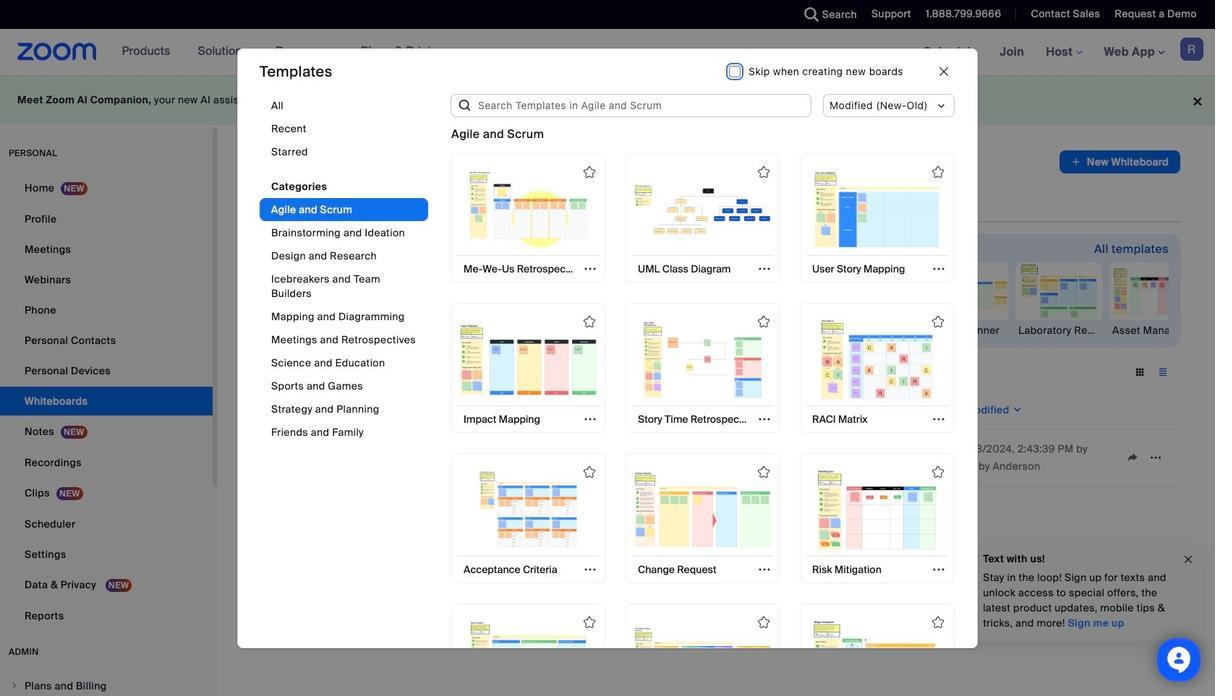 Task type: locate. For each thing, give the bounding box(es) containing it.
uml class diagram element
[[640, 323, 726, 338]]

asset management element
[[1110, 323, 1197, 338]]

card for template magic quadrant element
[[800, 604, 954, 697]]

weekly schedule element
[[734, 323, 820, 338]]

tabs of all whiteboard page tab list
[[252, 185, 884, 223]]

cell
[[255, 453, 266, 464], [820, 455, 960, 461]]

card for template me-we-us retrospective element
[[451, 153, 606, 283]]

1 vertical spatial close image
[[1183, 552, 1194, 568]]

add to starred image inside card for template raci matrix element
[[933, 316, 944, 328]]

add to starred image
[[758, 316, 770, 328], [933, 316, 944, 328], [584, 467, 595, 478], [758, 467, 770, 478], [933, 467, 944, 478]]

add to starred image inside card for template user story mapping element
[[933, 166, 944, 178]]

1 horizontal spatial close image
[[1183, 552, 1194, 568]]

thumbnail for prioritized product backlog image
[[634, 620, 772, 697]]

add to starred image inside card for template story time retrospective 'element'
[[758, 316, 770, 328]]

card for template prioritized product backlog element
[[626, 604, 780, 697]]

add to starred image inside card for template change request element
[[758, 467, 770, 478]]

Search Templates in Agile and Scrum text field
[[473, 94, 812, 117]]

card for template user story mapping element
[[800, 153, 954, 283]]

add to starred image inside card for template risk mitigation element
[[933, 467, 944, 478]]

footer
[[0, 75, 1215, 125]]

add to starred image inside the card for template acceptance criteria "element"
[[584, 467, 595, 478]]

card for template uml class diagram element
[[626, 153, 780, 283]]

0 horizontal spatial cell
[[255, 453, 266, 464]]

add to starred image for thumbnail for change request
[[758, 467, 770, 478]]

product information navigation
[[111, 29, 456, 75]]

add to starred image for thumbnail for raci matrix at the right of the page
[[933, 316, 944, 328]]

thumbnail for impact mapping image
[[460, 319, 597, 400]]

weekly planner element
[[922, 323, 1008, 338]]

meetings navigation
[[913, 29, 1215, 76]]

application
[[1060, 150, 1181, 174], [252, 391, 1181, 487], [584, 447, 675, 469]]

card for template story time retrospective element
[[626, 303, 780, 433]]

status
[[451, 126, 544, 143]]

list mode, selected image
[[1152, 366, 1175, 379]]

close image
[[940, 67, 948, 76], [1183, 552, 1194, 568]]

add to starred image
[[584, 166, 595, 178], [758, 166, 770, 178], [933, 166, 944, 178], [584, 316, 595, 328], [584, 617, 595, 628], [758, 617, 770, 628], [933, 617, 944, 628]]

thumbnail for raci matrix image
[[808, 319, 946, 400]]

laboratory report element
[[1016, 323, 1103, 338]]

1 horizontal spatial cell
[[820, 455, 960, 461]]

banner
[[0, 29, 1215, 76]]

0 vertical spatial close image
[[940, 67, 948, 76]]

thumbnail for me-we-us retrospective image
[[460, 169, 597, 250]]

card for template acceptance criteria element
[[451, 454, 606, 584]]

grid mode, not selected image
[[1129, 366, 1152, 379]]



Task type: vqa. For each thing, say whether or not it's contained in the screenshot.
Add to Starred icon associated with Thumbnail for Acceptance Criteria
yes



Task type: describe. For each thing, give the bounding box(es) containing it.
card for template raci matrix element
[[800, 303, 954, 433]]

digital marketing canvas element
[[545, 323, 632, 338]]

thumbnail for sprint review image
[[460, 620, 597, 697]]

card for template risk mitigation element
[[800, 454, 954, 584]]

0 horizontal spatial close image
[[940, 67, 948, 76]]

add to starred image inside card for template uml class diagram element
[[758, 166, 770, 178]]

categories element
[[260, 94, 428, 458]]

add to starred image inside card for template sprint review element
[[584, 617, 595, 628]]

add to starred image inside card for template impact mapping element
[[584, 316, 595, 328]]

add to starred image for thumbnail for risk mitigation
[[933, 467, 944, 478]]

learning experience canvas element
[[451, 323, 538, 338]]

thumbnail for acceptance criteria image
[[460, 470, 597, 550]]

me-we-us retrospective element
[[263, 323, 350, 338]]

card for template change request element
[[626, 454, 780, 584]]

add to starred image inside card for template magic quadrant element
[[933, 617, 944, 628]]

thumbnail for story time retrospective image
[[634, 319, 772, 400]]

card for template impact mapping element
[[451, 303, 606, 433]]

thumbnail for risk mitigation image
[[808, 470, 946, 550]]

add to starred image for the "thumbnail for acceptance criteria"
[[584, 467, 595, 478]]

card for template sprint review element
[[451, 604, 606, 697]]

show and tell with a twist element
[[828, 323, 914, 338]]

Search text field
[[258, 361, 381, 384]]

thumbnail for magic quadrant image
[[808, 620, 946, 697]]

add to starred image inside card for template me-we-us retrospective element
[[584, 166, 595, 178]]

add to starred image for thumbnail for story time retrospective
[[758, 316, 770, 328]]

personal menu menu
[[0, 174, 213, 632]]

thumbnail for uml class diagram image
[[634, 169, 772, 250]]

thumbnail for user story mapping image
[[808, 169, 946, 250]]

thumbnail for change request image
[[634, 470, 772, 550]]

add to starred image inside card for template prioritized product backlog element
[[758, 617, 770, 628]]

fun fact element
[[357, 323, 444, 338]]



